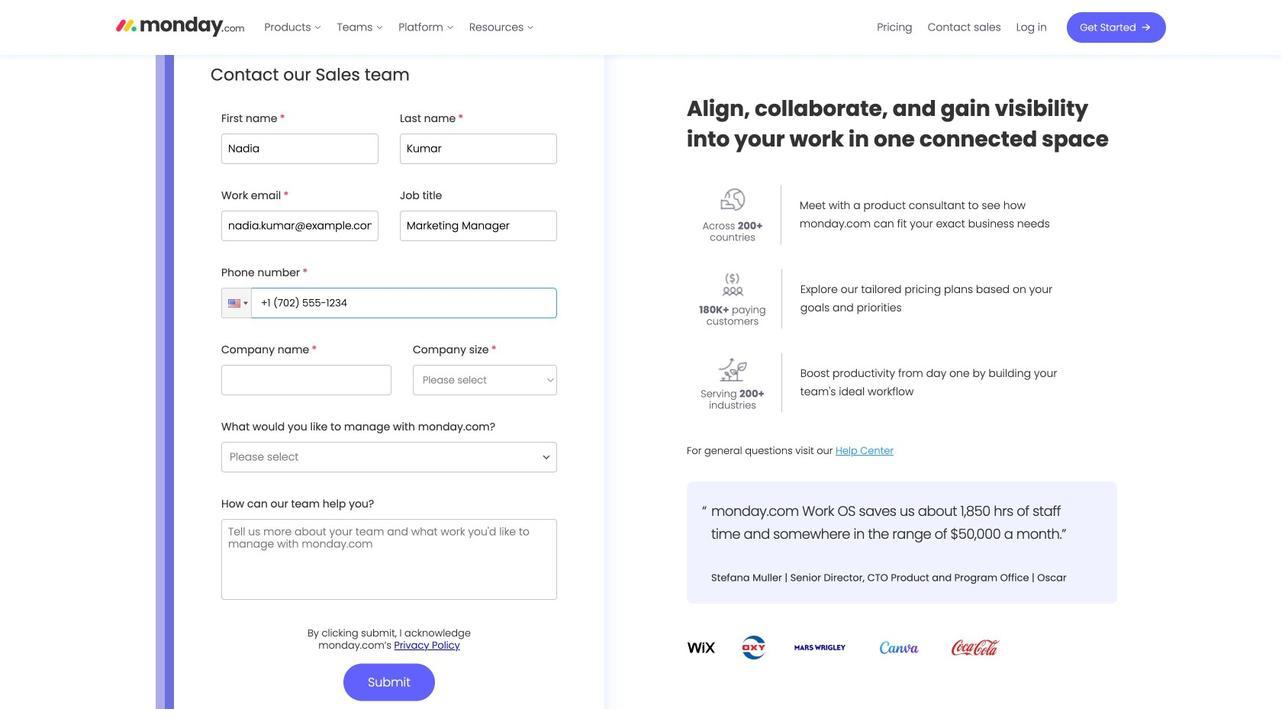 Task type: locate. For each thing, give the bounding box(es) containing it.
0 horizontal spatial list
[[257, 0, 542, 55]]

oxy image
[[741, 635, 769, 661]]

1 horizontal spatial list
[[870, 0, 1055, 55]]

2 list from the left
[[870, 0, 1055, 55]]

1 list from the left
[[257, 0, 542, 55]]

industries icon image
[[719, 355, 747, 383]]

Tell us more about your team and what work you'd like to manage with monday.com text field
[[221, 519, 557, 600]]

united states: + 1 image
[[244, 302, 248, 305]]

name@company.com email field
[[221, 211, 379, 241]]

1 (702) 123-4567 telephone field
[[248, 288, 557, 318]]

None text field
[[400, 134, 557, 164], [400, 211, 557, 241], [400, 134, 557, 164], [400, 211, 557, 241]]

mars wrigley image
[[793, 642, 848, 654]]

main element
[[257, 0, 1167, 55]]

list
[[257, 0, 542, 55], [870, 0, 1055, 55]]

None text field
[[221, 134, 379, 164], [221, 365, 392, 396], [221, 134, 379, 164], [221, 365, 392, 396]]



Task type: describe. For each thing, give the bounding box(es) containing it.
wix image
[[687, 635, 716, 661]]

canva image
[[872, 642, 927, 654]]

customers icon image
[[719, 271, 747, 299]]

coca cola image
[[952, 635, 1001, 661]]

countries icon image
[[719, 187, 747, 215]]

monday.com logo image
[[116, 10, 245, 42]]



Task type: vqa. For each thing, say whether or not it's contained in the screenshot.
monday products
no



